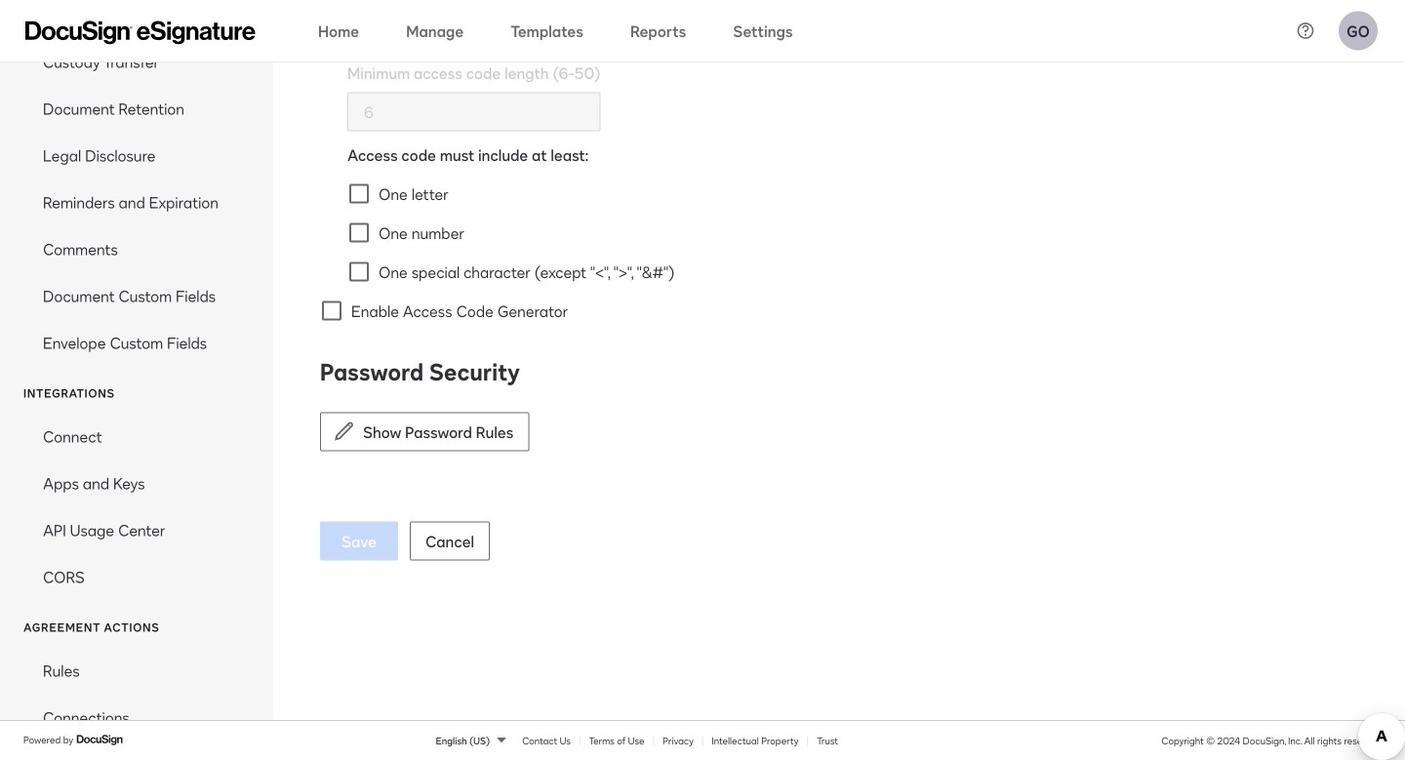 Task type: vqa. For each thing, say whether or not it's contained in the screenshot.
Signing And Sending element
yes



Task type: locate. For each thing, give the bounding box(es) containing it.
docusign image
[[76, 732, 125, 748]]

signing and sending element
[[0, 0, 273, 366]]

None text field
[[349, 93, 600, 130]]



Task type: describe. For each thing, give the bounding box(es) containing it.
docusign admin image
[[25, 21, 256, 44]]

integrations element
[[0, 413, 273, 600]]

agreement actions element
[[0, 647, 273, 741]]



